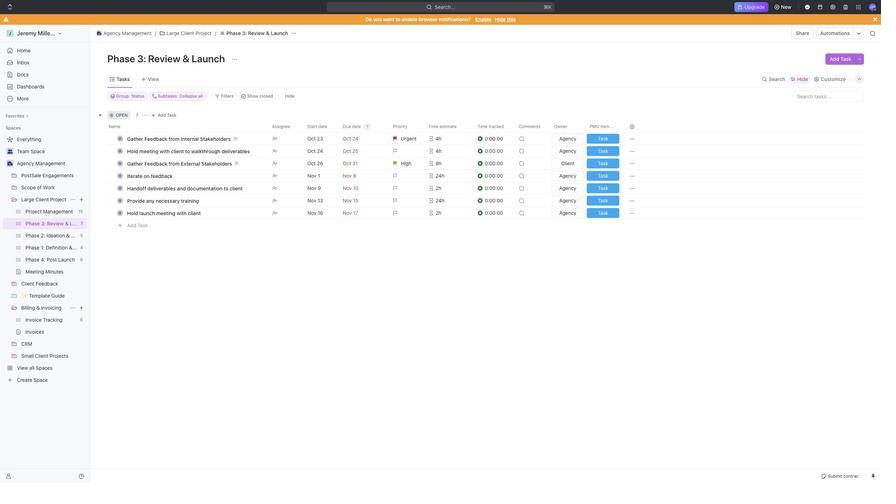 Task type: locate. For each thing, give the bounding box(es) containing it.
2h
[[436, 185, 442, 191], [436, 210, 442, 216]]

hide right closed
[[285, 94, 295, 99]]

0 vertical spatial large client project
[[167, 30, 212, 36]]

hide inside button
[[285, 94, 295, 99]]

0 horizontal spatial agency management
[[17, 161, 65, 167]]

0 horizontal spatial spaces
[[6, 125, 21, 131]]

0 horizontal spatial review
[[47, 221, 64, 227]]

1 vertical spatial management
[[35, 161, 65, 167]]

Search tasks... text field
[[794, 91, 865, 102]]

time left tracked at right
[[478, 124, 488, 129]]

agency button for documentation
[[551, 182, 586, 195]]

iterate on feedback link
[[125, 171, 267, 181]]

4h button down "estimate"
[[425, 133, 474, 145]]

0 vertical spatial feedback
[[145, 136, 167, 142]]

agency button for client
[[551, 145, 586, 158]]

2 0:00:00 button from the top
[[478, 145, 515, 158]]

0 horizontal spatial phase 3: review & launch link
[[26, 218, 87, 230]]

add up customize
[[831, 56, 840, 62]]

to down internal
[[185, 148, 190, 154]]

enable
[[402, 16, 418, 22]]

1 vertical spatial project
[[50, 197, 66, 203]]

client inside dropdown button
[[562, 161, 575, 167]]

task button for handoff deliverables and documentation to client
[[586, 182, 621, 195]]

sidebar navigation
[[0, 25, 101, 484]]

do
[[366, 16, 372, 22]]

search button
[[760, 74, 788, 84]]

1 vertical spatial 4h
[[436, 148, 442, 154]]

handoff deliverables and documentation to client link
[[125, 183, 267, 194]]

subtasks: collapse all
[[158, 94, 203, 99]]

date
[[319, 124, 328, 129], [352, 124, 361, 129]]

gather feedback from external stakeholders link
[[125, 159, 267, 169]]

meeting up iterate on feedback
[[140, 148, 159, 154]]

from left 'external'
[[169, 161, 180, 167]]

0 horizontal spatial business time image
[[7, 162, 13, 166]]

2 24h button from the top
[[425, 195, 474, 207]]

0 horizontal spatial hide
[[285, 94, 295, 99]]

status
[[131, 94, 145, 99]]

phase for 4
[[26, 245, 39, 251]]

stakeholders for gather feedback from internal stakeholders
[[200, 136, 231, 142]]

0 vertical spatial 2h
[[436, 185, 442, 191]]

all right collapse
[[198, 94, 203, 99]]

0:00:00 for iterate on feedback
[[485, 173, 503, 179]]

0 horizontal spatial large
[[21, 197, 34, 203]]

1 vertical spatial add task button
[[149, 111, 179, 120]]

with down "gather feedback from internal stakeholders" at left
[[160, 148, 170, 154]]

gather for gather feedback from external stakeholders
[[127, 161, 143, 167]]

5 0:00:00 button from the top
[[478, 182, 515, 195]]

view up "subtasks:"
[[148, 76, 159, 82]]

review
[[248, 30, 265, 36], [148, 53, 181, 65], [47, 221, 64, 227]]

client inside 'link'
[[21, 281, 35, 287]]

client feedback
[[21, 281, 58, 287]]

1 vertical spatial 7
[[80, 221, 83, 226]]

group: status
[[116, 94, 145, 99]]

view button
[[139, 74, 162, 84]]

1 vertical spatial stakeholders
[[202, 161, 232, 167]]

to right want
[[396, 16, 401, 22]]

space
[[31, 149, 45, 155], [34, 377, 48, 384]]

business time image
[[97, 32, 101, 35], [7, 162, 13, 166]]

6 0:00:00 from the top
[[485, 198, 503, 204]]

7 task button from the top
[[586, 207, 621, 220]]

0:00:00 button for hold meeting with client to walkthrough deliverables
[[478, 145, 515, 158]]

5
[[80, 233, 83, 239]]

to inside hold meeting with client to walkthrough deliverables link
[[185, 148, 190, 154]]

2 gather from the top
[[127, 161, 143, 167]]

inbox link
[[3, 57, 87, 68]]

task for handoff deliverables and documentation to client link
[[598, 185, 609, 191]]

item
[[601, 124, 610, 129]]

to for hold meeting with client to walkthrough deliverables
[[185, 148, 190, 154]]

2 vertical spatial management
[[43, 209, 73, 215]]

5 task button from the top
[[586, 182, 621, 195]]

stakeholders up walkthrough
[[200, 136, 231, 142]]

time for time estimate
[[429, 124, 439, 129]]

business time image inside "sidebar" navigation
[[7, 162, 13, 166]]

0 horizontal spatial time
[[429, 124, 439, 129]]

urgent button
[[389, 133, 425, 145]]

4 task button from the top
[[586, 170, 621, 183]]

spaces down favorites
[[6, 125, 21, 131]]

0 vertical spatial gather
[[127, 136, 143, 142]]

task button for iterate on feedback
[[586, 170, 621, 183]]

4h button for agency dropdown button related to client
[[425, 145, 474, 158]]

notifications?
[[439, 16, 471, 22]]

0 horizontal spatial add task
[[127, 222, 148, 229]]

all up create space
[[29, 365, 34, 371]]

task button
[[586, 133, 621, 145], [586, 145, 621, 158], [586, 157, 621, 170], [586, 170, 621, 183], [586, 182, 621, 195], [586, 195, 621, 207], [586, 207, 621, 220]]

0 vertical spatial 24h
[[436, 173, 445, 179]]

2 2h from the top
[[436, 210, 442, 216]]

0 horizontal spatial large client project
[[21, 197, 66, 203]]

assignee button
[[268, 121, 303, 133]]

1 gather from the top
[[127, 136, 143, 142]]

2 horizontal spatial add task
[[831, 56, 852, 62]]

add task button up customize
[[826, 54, 856, 65]]

1 vertical spatial view
[[17, 365, 28, 371]]

2 agency button from the top
[[551, 145, 586, 158]]

1 horizontal spatial /
[[215, 30, 216, 36]]

space for team space
[[31, 149, 45, 155]]

6 task button from the top
[[586, 195, 621, 207]]

2 vertical spatial add task
[[127, 222, 148, 229]]

add down "subtasks:"
[[158, 113, 166, 118]]

0 vertical spatial all
[[198, 94, 203, 99]]

feedback for external
[[145, 161, 167, 167]]

1 vertical spatial large client project link
[[21, 194, 67, 206]]

2 horizontal spatial project
[[196, 30, 212, 36]]

7 right open
[[136, 113, 138, 118]]

1 6 from the top
[[80, 257, 83, 263]]

hold for hold launch meeting with client
[[127, 210, 138, 216]]

deliverables right walkthrough
[[222, 148, 250, 154]]

1 horizontal spatial large
[[167, 30, 180, 36]]

1 horizontal spatial time
[[478, 124, 488, 129]]

task for gather feedback from internal stakeholders link
[[598, 136, 609, 142]]

stakeholders
[[200, 136, 231, 142], [202, 161, 232, 167]]

0:00:00 for handoff deliverables and documentation to client
[[485, 185, 503, 191]]

gather feedback from internal stakeholders link
[[125, 134, 267, 144]]

1 vertical spatial with
[[177, 210, 187, 216]]

1 vertical spatial phase 3: review & launch link
[[26, 218, 87, 230]]

crm link
[[21, 339, 86, 350]]

scope of work link
[[21, 182, 86, 194]]

2 from from the top
[[169, 161, 180, 167]]

0 vertical spatial deliverables
[[222, 148, 250, 154]]

1 vertical spatial 2h button
[[425, 207, 474, 220]]

start date
[[308, 124, 328, 129]]

owner button
[[550, 121, 586, 133]]

management
[[122, 30, 152, 36], [35, 161, 65, 167], [43, 209, 73, 215]]

0 horizontal spatial add
[[127, 222, 136, 229]]

1 hold from the top
[[127, 148, 138, 154]]

1 horizontal spatial agency management
[[104, 30, 152, 36]]

0 vertical spatial add task
[[831, 56, 852, 62]]

team space link
[[17, 146, 86, 157]]

0 vertical spatial stakeholders
[[200, 136, 231, 142]]

0 vertical spatial phase 3: review & launch
[[227, 30, 288, 36]]

24h for iterate on feedback
[[436, 173, 445, 179]]

2 horizontal spatial client
[[230, 186, 243, 192]]

5 agency button from the top
[[551, 195, 586, 207]]

time left "estimate"
[[429, 124, 439, 129]]

spaces down small client projects
[[36, 365, 53, 371]]

1 24h button from the top
[[425, 170, 474, 183]]

1 task button from the top
[[586, 133, 621, 145]]

6 up invoices link
[[80, 318, 83, 323]]

want
[[383, 16, 395, 22]]

scope
[[21, 185, 36, 191]]

0 horizontal spatial date
[[319, 124, 328, 129]]

2 horizontal spatial review
[[248, 30, 265, 36]]

1 0:00:00 from the top
[[485, 136, 503, 142]]

2 vertical spatial to
[[224, 186, 229, 192]]

date for due date
[[352, 124, 361, 129]]

meeting
[[140, 148, 159, 154], [156, 210, 176, 216]]

0 horizontal spatial /
[[155, 30, 156, 36]]

1 2h button from the top
[[425, 182, 474, 195]]

1 horizontal spatial add task
[[158, 113, 177, 118]]

4h button for sixth agency dropdown button from the bottom of the page
[[425, 133, 474, 145]]

2 vertical spatial project
[[26, 209, 42, 215]]

1 horizontal spatial 3:
[[137, 53, 146, 65]]

high button
[[389, 157, 425, 170]]

0 horizontal spatial 7
[[80, 221, 83, 226]]

project management
[[26, 209, 73, 215]]

due
[[343, 124, 351, 129]]

0 vertical spatial large
[[167, 30, 180, 36]]

space down everything link at the top
[[31, 149, 45, 155]]

to for handoff deliverables and documentation to client
[[224, 186, 229, 192]]

meeting minutes
[[26, 269, 64, 275]]

add task up customize
[[831, 56, 852, 62]]

2 time from the left
[[478, 124, 488, 129]]

iterate
[[127, 173, 143, 179]]

2 hold from the top
[[127, 210, 138, 216]]

miller's
[[38, 30, 57, 37]]

5 0:00:00 from the top
[[485, 185, 503, 191]]

view all spaces link
[[3, 363, 86, 374]]

2 4h button from the top
[[425, 145, 474, 158]]

0 vertical spatial agency management link
[[95, 29, 154, 38]]

add task
[[831, 56, 852, 62], [158, 113, 177, 118], [127, 222, 148, 229]]

add task button
[[826, 54, 856, 65], [149, 111, 179, 120], [124, 222, 151, 230]]

2 6 from the top
[[80, 318, 83, 323]]

billing & invoicing
[[21, 305, 62, 311]]

hide left this
[[495, 16, 506, 22]]

1 date from the left
[[319, 124, 328, 129]]

0 vertical spatial phase 3: review & launch link
[[218, 29, 290, 38]]

1 vertical spatial 6
[[80, 318, 83, 323]]

0 vertical spatial 2h button
[[425, 182, 474, 195]]

1 horizontal spatial client
[[188, 210, 201, 216]]

4h button up 8h
[[425, 145, 474, 158]]

0 horizontal spatial with
[[160, 148, 170, 154]]

due date button
[[339, 121, 389, 133]]

phase 1: definition & onboarding
[[26, 245, 101, 251]]

comments
[[519, 124, 541, 129]]

0:00:00 for provide any necessary training
[[485, 198, 503, 204]]

0 vertical spatial spaces
[[6, 125, 21, 131]]

1 vertical spatial gather
[[127, 161, 143, 167]]

date right due
[[352, 124, 361, 129]]

add down provide
[[127, 222, 136, 229]]

2 4h from the top
[[436, 148, 442, 154]]

feedback down meeting minutes
[[36, 281, 58, 287]]

2 vertical spatial feedback
[[36, 281, 58, 287]]

to right documentation
[[224, 186, 229, 192]]

provide any necessary training link
[[125, 196, 267, 206]]

small client projects link
[[21, 351, 86, 362]]

with down the training
[[177, 210, 187, 216]]

gather down open
[[127, 136, 143, 142]]

necessary
[[156, 198, 180, 204]]

task for iterate on feedback link
[[598, 173, 609, 179]]

feedback up iterate on feedback
[[145, 161, 167, 167]]

spaces
[[6, 125, 21, 131], [36, 365, 53, 371]]

client down provide any necessary training link
[[188, 210, 201, 216]]

6
[[80, 257, 83, 263], [80, 318, 83, 323]]

business time image inside agency management link
[[97, 32, 101, 35]]

large inside tree
[[21, 197, 34, 203]]

0 vertical spatial space
[[31, 149, 45, 155]]

view inside view button
[[148, 76, 159, 82]]

user group image
[[7, 150, 13, 154]]

3: inside tree
[[41, 221, 46, 227]]

7 0:00:00 button from the top
[[478, 207, 515, 220]]

0 vertical spatial hide
[[495, 16, 506, 22]]

from for external
[[169, 161, 180, 167]]

1 vertical spatial add
[[158, 113, 166, 118]]

hold up iterate at top left
[[127, 148, 138, 154]]

4 0:00:00 button from the top
[[478, 170, 515, 183]]

1 vertical spatial 3:
[[137, 53, 146, 65]]

1 4h from the top
[[436, 136, 442, 142]]

7 up 5
[[80, 221, 83, 226]]

team space
[[17, 149, 45, 155]]

2 vertical spatial client
[[188, 210, 201, 216]]

tree
[[3, 134, 101, 386]]

6 down 4
[[80, 257, 83, 263]]

collapse
[[180, 94, 197, 99]]

agency button
[[551, 133, 586, 145], [551, 145, 586, 158], [551, 170, 586, 183], [551, 182, 586, 195], [551, 195, 586, 207], [551, 207, 586, 220]]

docs
[[17, 72, 29, 78]]

agency management link
[[95, 29, 154, 38], [17, 158, 86, 169]]

0 vertical spatial 4h
[[436, 136, 442, 142]]

gather for gather feedback from internal stakeholders
[[127, 136, 143, 142]]

tree containing everything
[[3, 134, 101, 386]]

1 horizontal spatial deliverables
[[222, 148, 250, 154]]

0 vertical spatial client
[[171, 148, 184, 154]]

4h up 8h
[[436, 148, 442, 154]]

phase for 6
[[26, 257, 39, 263]]

scope of work
[[21, 185, 55, 191]]

deliverables down feedback
[[148, 186, 176, 192]]

1 horizontal spatial large client project
[[167, 30, 212, 36]]

template
[[29, 293, 50, 299]]

time inside dropdown button
[[478, 124, 488, 129]]

team
[[17, 149, 29, 155]]

2 vertical spatial 3:
[[41, 221, 46, 227]]

3:
[[242, 30, 247, 36], [137, 53, 146, 65], [41, 221, 46, 227]]

to inside handoff deliverables and documentation to client link
[[224, 186, 229, 192]]

space for create space
[[34, 377, 48, 384]]

view up create
[[17, 365, 28, 371]]

add task button down launch
[[124, 222, 151, 230]]

launch
[[271, 30, 288, 36], [192, 53, 225, 65], [70, 221, 87, 227], [58, 257, 75, 263]]

4 agency button from the top
[[551, 182, 586, 195]]

agency management inside tree
[[17, 161, 65, 167]]

2 2h button from the top
[[425, 207, 474, 220]]

hide inside dropdown button
[[798, 76, 809, 82]]

filters button
[[212, 92, 237, 101]]

hold
[[127, 148, 138, 154], [127, 210, 138, 216]]

1 4h button from the top
[[425, 133, 474, 145]]

more
[[17, 96, 29, 102]]

0:00:00 button for handoff deliverables and documentation to client
[[478, 182, 515, 195]]

0 vertical spatial from
[[169, 136, 180, 142]]

hold down provide
[[127, 210, 138, 216]]

business time image down user group image
[[7, 162, 13, 166]]

meeting down necessary
[[156, 210, 176, 216]]

4h for 4h dropdown button associated with agency dropdown button related to client
[[436, 148, 442, 154]]

8h button
[[425, 157, 474, 170]]

6 0:00:00 button from the top
[[478, 195, 515, 207]]

6 agency button from the top
[[551, 207, 586, 220]]

large client project link inside tree
[[21, 194, 67, 206]]

1 vertical spatial from
[[169, 161, 180, 167]]

2h button
[[425, 182, 474, 195], [425, 207, 474, 220]]

gather up iterate at top left
[[127, 161, 143, 167]]

2 24h from the top
[[436, 198, 445, 204]]

1 horizontal spatial date
[[352, 124, 361, 129]]

0 vertical spatial large client project link
[[158, 29, 214, 38]]

0:00:00 button for iterate on feedback
[[478, 170, 515, 183]]

0 horizontal spatial deliverables
[[148, 186, 176, 192]]

tracked
[[489, 124, 504, 129]]

business time image right workspace
[[97, 32, 101, 35]]

agency button for with
[[551, 207, 586, 220]]

1 vertical spatial spaces
[[36, 365, 53, 371]]

2h for handoff deliverables and documentation to client
[[436, 185, 442, 191]]

deliverables
[[222, 148, 250, 154], [148, 186, 176, 192]]

add task down "subtasks:"
[[158, 113, 177, 118]]

stakeholders down walkthrough
[[202, 161, 232, 167]]

phase 2: ideation & production
[[26, 233, 96, 239]]

2 vertical spatial phase 3: review & launch
[[26, 221, 87, 227]]

hold launch meeting with client link
[[125, 208, 267, 219]]

view
[[148, 76, 159, 82], [17, 365, 28, 371]]

agency for hold meeting with client to walkthrough deliverables link
[[560, 148, 577, 154]]

date right the start
[[319, 124, 328, 129]]

name button
[[107, 121, 268, 133]]

1 vertical spatial feedback
[[145, 161, 167, 167]]

✨ template guide
[[21, 293, 65, 299]]

7 0:00:00 from the top
[[485, 210, 503, 216]]

add task button down "subtasks:"
[[149, 111, 179, 120]]

1 24h from the top
[[436, 173, 445, 179]]

1 horizontal spatial to
[[224, 186, 229, 192]]

client right documentation
[[230, 186, 243, 192]]

project
[[196, 30, 212, 36], [50, 197, 66, 203], [26, 209, 42, 215]]

hide right the search
[[798, 76, 809, 82]]

add task down launch
[[127, 222, 148, 229]]

0 vertical spatial to
[[396, 16, 401, 22]]

post
[[47, 257, 57, 263]]

1 time from the left
[[429, 124, 439, 129]]

view inside view all spaces link
[[17, 365, 28, 371]]

assignee
[[272, 124, 290, 129]]

4 0:00:00 from the top
[[485, 173, 503, 179]]

2 0:00:00 from the top
[[485, 148, 503, 154]]

feedback inside 'link'
[[36, 281, 58, 287]]

1 horizontal spatial 7
[[136, 113, 138, 118]]

2 horizontal spatial hide
[[798, 76, 809, 82]]

hold for hold meeting with client to walkthrough deliverables
[[127, 148, 138, 154]]

2 date from the left
[[352, 124, 361, 129]]

client down "gather feedback from internal stakeholders" at left
[[171, 148, 184, 154]]

add
[[831, 56, 840, 62], [158, 113, 166, 118], [127, 222, 136, 229]]

feedback down name dropdown button
[[145, 136, 167, 142]]

2 task button from the top
[[586, 145, 621, 158]]

space down view all spaces link
[[34, 377, 48, 384]]

time inside dropdown button
[[429, 124, 439, 129]]

1 2h from the top
[[436, 185, 442, 191]]

from left internal
[[169, 136, 180, 142]]

1 vertical spatial large client project
[[21, 197, 66, 203]]

4h down time estimate
[[436, 136, 442, 142]]

7 inside tree
[[80, 221, 83, 226]]

agency button for training
[[551, 195, 586, 207]]

2 vertical spatial hide
[[285, 94, 295, 99]]

share
[[796, 30, 810, 36]]

2 horizontal spatial to
[[396, 16, 401, 22]]

1 from from the top
[[169, 136, 180, 142]]



Task type: vqa. For each thing, say whether or not it's contained in the screenshot.
Doc
no



Task type: describe. For each thing, give the bounding box(es) containing it.
filters
[[221, 94, 234, 99]]

invoice
[[26, 317, 42, 323]]

home
[[17, 47, 31, 54]]

billing & invoicing link
[[21, 303, 67, 314]]

customize
[[822, 76, 846, 82]]

hold launch meeting with client
[[127, 210, 201, 216]]

view all spaces
[[17, 365, 53, 371]]

1 vertical spatial meeting
[[156, 210, 176, 216]]

large client project inside tree
[[21, 197, 66, 203]]

1 vertical spatial deliverables
[[148, 186, 176, 192]]

2h button for handoff deliverables and documentation to client
[[425, 182, 474, 195]]

management for project management link
[[43, 209, 73, 215]]

24h for provide any necessary training
[[436, 198, 445, 204]]

jeremy
[[17, 30, 36, 37]]

2 / from the left
[[215, 30, 216, 36]]

0:00:00 button for provide any necessary training
[[478, 195, 515, 207]]

show
[[247, 94, 259, 99]]

tree inside "sidebar" navigation
[[3, 134, 101, 386]]

0 vertical spatial project
[[196, 30, 212, 36]]

1 / from the left
[[155, 30, 156, 36]]

and
[[177, 186, 186, 192]]

jm
[[871, 5, 876, 9]]

0 vertical spatial add task button
[[826, 54, 856, 65]]

phase 1: definition & onboarding link
[[26, 242, 101, 254]]

tasks
[[117, 76, 130, 82]]

invoice tracking
[[26, 317, 63, 323]]

agency for gather feedback from internal stakeholders link
[[560, 136, 577, 142]]

home link
[[3, 45, 87, 56]]

ideation
[[47, 233, 65, 239]]

task for gather feedback from external stakeholders link
[[598, 161, 609, 167]]

time estimate button
[[425, 121, 474, 133]]

1 horizontal spatial agency management link
[[95, 29, 154, 38]]

feedback for internal
[[145, 136, 167, 142]]

this
[[507, 16, 516, 22]]

walkthrough
[[191, 148, 221, 154]]

1 horizontal spatial project
[[50, 197, 66, 203]]

minutes
[[45, 269, 64, 275]]

24h button for provide any necessary training
[[425, 195, 474, 207]]

engagements
[[43, 173, 74, 179]]

of
[[37, 185, 42, 191]]

provide
[[127, 198, 145, 204]]

view for view
[[148, 76, 159, 82]]

1 horizontal spatial all
[[198, 94, 203, 99]]

stakeholders for gather feedback from external stakeholders
[[202, 161, 232, 167]]

0 vertical spatial 3:
[[242, 30, 247, 36]]

0 horizontal spatial project
[[26, 209, 42, 215]]

billing
[[21, 305, 35, 311]]

from for internal
[[169, 136, 180, 142]]

0 vertical spatial management
[[122, 30, 152, 36]]

6 for invoice tracking
[[80, 318, 83, 323]]

1 0:00:00 button from the top
[[478, 133, 515, 145]]

hide button
[[789, 74, 811, 84]]

you
[[374, 16, 382, 22]]

1 vertical spatial client
[[230, 186, 243, 192]]

create space link
[[3, 375, 86, 386]]

postsale engagements link
[[21, 170, 86, 181]]

invoice tracking link
[[26, 315, 77, 326]]

automations button
[[818, 28, 854, 39]]

2 vertical spatial add
[[127, 222, 136, 229]]

1 vertical spatial add task
[[158, 113, 177, 118]]

task button for hold meeting with client to walkthrough deliverables
[[586, 145, 621, 158]]

high
[[401, 161, 412, 167]]

2h button for hold launch meeting with client
[[425, 207, 474, 220]]

management for the left agency management link
[[35, 161, 65, 167]]

time for time tracked
[[478, 124, 488, 129]]

enable
[[476, 16, 492, 22]]

comments button
[[515, 121, 550, 133]]

24h button for iterate on feedback
[[425, 170, 474, 183]]

client feedback link
[[21, 279, 86, 290]]

2 horizontal spatial add
[[831, 56, 840, 62]]

task for "hold launch meeting with client" link
[[598, 210, 609, 216]]

tasks link
[[115, 74, 130, 84]]

all inside tree
[[29, 365, 34, 371]]

name
[[109, 124, 120, 129]]

urgent
[[401, 136, 417, 142]]

0:00:00 for hold launch meeting with client
[[485, 210, 503, 216]]

owner
[[555, 124, 568, 129]]

automations
[[821, 30, 851, 36]]

3 agency button from the top
[[551, 170, 586, 183]]

subtasks:
[[158, 94, 178, 99]]

everything link
[[3, 134, 86, 145]]

1 agency button from the top
[[551, 133, 586, 145]]

1 horizontal spatial phase 3: review & launch link
[[218, 29, 290, 38]]

meeting
[[26, 269, 44, 275]]

crm
[[21, 341, 32, 347]]

guide
[[51, 293, 65, 299]]

internal
[[181, 136, 199, 142]]

✨ template guide link
[[21, 291, 86, 302]]

view for view all spaces
[[17, 365, 28, 371]]

workspace
[[58, 30, 88, 37]]

feedback
[[151, 173, 173, 179]]

meeting minutes link
[[26, 267, 86, 278]]

gather feedback from external stakeholders
[[127, 161, 232, 167]]

do you want to enable browser notifications? enable hide this
[[366, 16, 516, 22]]

✨
[[21, 293, 28, 299]]

agency for "hold launch meeting with client" link
[[560, 210, 577, 216]]

external
[[181, 161, 200, 167]]

4h for sixth agency dropdown button from the bottom of the page's 4h dropdown button
[[436, 136, 442, 142]]

agency for iterate on feedback link
[[560, 173, 577, 179]]

task for hold meeting with client to walkthrough deliverables link
[[598, 148, 609, 154]]

task button for hold launch meeting with client
[[586, 207, 621, 220]]

0 vertical spatial review
[[248, 30, 265, 36]]

launch
[[140, 210, 155, 216]]

⌘k
[[544, 4, 552, 10]]

iterate on feedback
[[127, 173, 173, 179]]

jm button
[[868, 1, 879, 13]]

due date
[[343, 124, 361, 129]]

agency inside tree
[[17, 161, 34, 167]]

review inside "sidebar" navigation
[[47, 221, 64, 227]]

1 horizontal spatial review
[[148, 53, 181, 65]]

hold meeting with client to walkthrough deliverables
[[127, 148, 250, 154]]

pmo item type button
[[586, 121, 621, 133]]

on
[[144, 173, 150, 179]]

3 0:00:00 from the top
[[485, 161, 503, 167]]

agency for provide any necessary training link
[[560, 198, 577, 204]]

training
[[181, 198, 199, 204]]

phase for 7
[[26, 221, 40, 227]]

projects
[[50, 353, 68, 359]]

2h for hold launch meeting with client
[[436, 210, 442, 216]]

3 task button from the top
[[586, 157, 621, 170]]

0:00:00 button for hold launch meeting with client
[[478, 207, 515, 220]]

invoices link
[[26, 327, 86, 338]]

spaces inside tree
[[36, 365, 53, 371]]

create space
[[17, 377, 48, 384]]

phase 3: review & launch link inside tree
[[26, 218, 87, 230]]

task for provide any necessary training link
[[598, 198, 609, 204]]

1:
[[41, 245, 45, 251]]

new
[[782, 4, 792, 10]]

project management link
[[26, 206, 76, 218]]

show closed button
[[239, 92, 277, 101]]

phase 4: post launch
[[26, 257, 75, 263]]

1 horizontal spatial add
[[158, 113, 166, 118]]

share button
[[792, 28, 814, 39]]

0 horizontal spatial client
[[171, 148, 184, 154]]

view button
[[139, 71, 162, 88]]

1 vertical spatial phase 3: review & launch
[[107, 53, 227, 65]]

0 horizontal spatial agency management link
[[17, 158, 86, 169]]

task button for provide any necessary training
[[586, 195, 621, 207]]

gather feedback from internal stakeholders
[[127, 136, 231, 142]]

1 horizontal spatial large client project link
[[158, 29, 214, 38]]

date for start date
[[319, 124, 328, 129]]

phase for 5
[[26, 233, 39, 239]]

upgrade link
[[735, 2, 769, 12]]

phase 3: review & launch inside tree
[[26, 221, 87, 227]]

documentation
[[187, 186, 223, 192]]

0 vertical spatial meeting
[[140, 148, 159, 154]]

0 vertical spatial agency management
[[104, 30, 152, 36]]

jeremy miller's workspace
[[17, 30, 88, 37]]

open
[[116, 113, 128, 118]]

hide button
[[283, 92, 298, 101]]

jeremy miller's workspace, , element
[[6, 30, 13, 37]]

docs link
[[3, 69, 87, 80]]

1 horizontal spatial hide
[[495, 16, 506, 22]]

15
[[78, 209, 83, 214]]

0:00:00 for hold meeting with client to walkthrough deliverables
[[485, 148, 503, 154]]

agency for handoff deliverables and documentation to client link
[[560, 185, 577, 191]]

more button
[[3, 93, 87, 105]]

upgrade
[[745, 4, 765, 10]]

dashboards link
[[3, 81, 87, 93]]

6 for phase 4: post launch
[[80, 257, 83, 263]]

phase 2: ideation & production link
[[26, 230, 96, 242]]

time estimate
[[429, 124, 457, 129]]

3 0:00:00 button from the top
[[478, 157, 515, 170]]

2 vertical spatial add task button
[[124, 222, 151, 230]]



